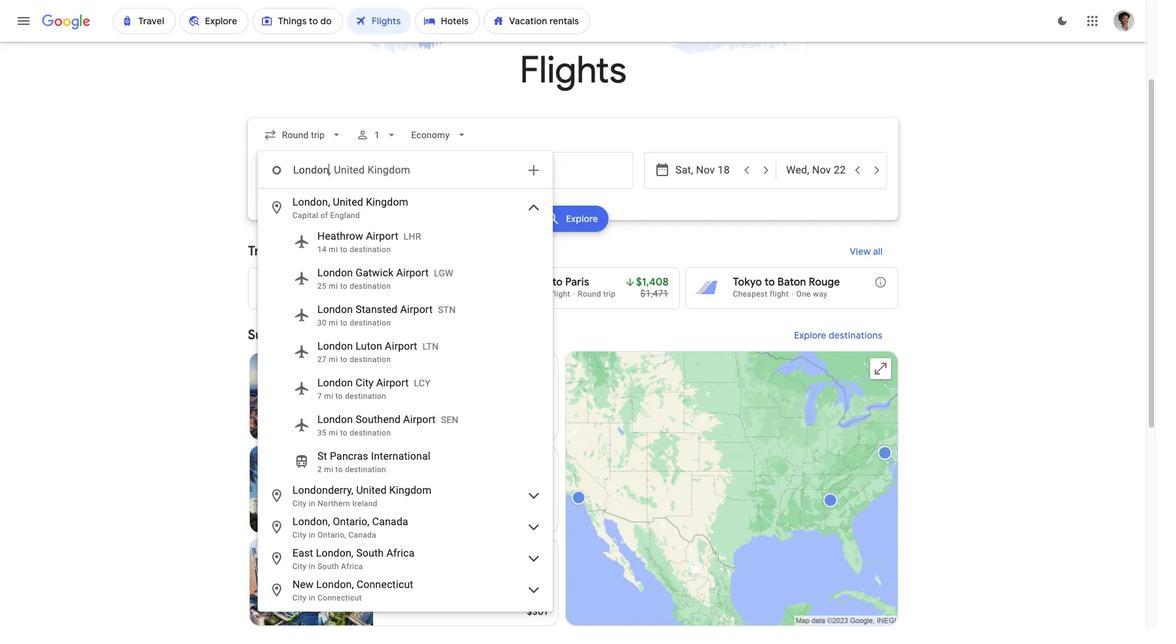 Task type: describe. For each thing, give the bounding box(es) containing it.
nov
[[383, 472, 400, 482]]

mi inside the heathrow airport lhr 14 mi to destination
[[329, 245, 338, 254]]

all
[[873, 246, 883, 258]]

london, inside london, ontario, canada city in ontario, canada
[[292, 516, 330, 529]]

flight for paris
[[551, 290, 570, 299]]

london, inside new london, connecticut city in connecticut
[[316, 579, 354, 592]]

24 – 30
[[402, 472, 434, 482]]

Departure text field
[[675, 153, 736, 188]]

suggested trips from baton rouge region
[[248, 320, 898, 629]]

london stansted airport (stn) option
[[258, 297, 552, 334]]

new london, connecticut option
[[258, 575, 552, 607]]

city for londonderry,
[[292, 500, 307, 509]]

ltn
[[423, 342, 439, 352]]

30
[[317, 319, 327, 328]]

more info image
[[437, 276, 450, 289]]

new london, connecticut city in connecticut
[[292, 579, 413, 603]]

tracked prices region
[[248, 236, 898, 310]]

united for londonderry,
[[356, 485, 387, 497]]

england
[[330, 211, 360, 220]]

destination inside st pancras international 2 mi to destination
[[345, 466, 386, 475]]

tokyo to baton rouge
[[733, 276, 840, 289]]

london city airport lcy 7 mi to destination
[[317, 377, 431, 401]]

airport for stansted
[[400, 304, 433, 316]]

denver
[[514, 276, 550, 289]]

view
[[850, 246, 871, 258]]

flight for baton
[[770, 290, 789, 299]]

2 horizontal spatial rouge
[[809, 276, 840, 289]]

flight for to
[[333, 290, 352, 299]]

london luton airport (ltn) option
[[258, 334, 552, 371]]

airport inside the heathrow airport lhr 14 mi to destination
[[366, 230, 398, 243]]

to up the stansted
[[361, 276, 371, 289]]

mi for london luton airport
[[329, 355, 338, 365]]

one way
[[796, 290, 827, 299]]

1 button
[[351, 119, 404, 151]]

1 vertical spatial ontario,
[[318, 531, 346, 540]]

destination for city
[[345, 392, 386, 401]]

mi for london city airport
[[324, 392, 333, 401]]

destination inside the heathrow airport lhr 14 mi to destination
[[350, 245, 391, 254]]

7
[[317, 392, 322, 401]]

new
[[292, 579, 314, 592]]

1471 US dollars text field
[[640, 289, 669, 299]]

0 vertical spatial canada
[[372, 516, 408, 529]]

0 horizontal spatial baton
[[296, 276, 325, 289]]

2 trip from the left
[[603, 290, 616, 299]]

1 round from the left
[[359, 290, 383, 299]]

d.c.
[[447, 457, 468, 470]]

‌, united kingdom
[[329, 164, 410, 176]]

heathrow airport (lhr) option
[[258, 224, 552, 260]]

25
[[317, 282, 327, 291]]

toggle nearby airports for east london, south africa image
[[526, 552, 542, 567]]

2
[[317, 466, 322, 475]]

international
[[371, 451, 431, 463]]

mi for london gatwick airport
[[329, 282, 338, 291]]

city for new
[[292, 594, 307, 603]]

londonderry,
[[292, 485, 354, 497]]

heathrow airport lhr 14 mi to destination
[[317, 230, 421, 254]]

toggle nearby airports for london, ontario, canada image
[[526, 520, 542, 536]]

mi for london stansted airport
[[329, 319, 338, 328]]

st
[[317, 451, 327, 463]]

explore for explore
[[566, 213, 599, 225]]

destinations
[[829, 330, 883, 342]]

1 for 1 stop
[[399, 578, 404, 588]]

london, ontario, canada city in ontario, canada
[[292, 516, 408, 540]]

baton inside region
[[380, 327, 415, 344]]

london southend airport (sen) option
[[258, 407, 552, 444]]

27
[[317, 355, 327, 365]]

flights
[[520, 47, 627, 94]]

london gatwick airport lgw 25 mi to destination
[[317, 267, 453, 291]]

explore for explore destinations
[[794, 330, 827, 342]]

londonderry, united kingdom city in northern ireland
[[292, 485, 432, 509]]

city inside london city airport lcy 7 mi to destination
[[356, 377, 374, 390]]

prices
[[299, 243, 337, 260]]

destination for gatwick
[[350, 282, 391, 291]]

london city airport (lcy) option
[[258, 371, 552, 407]]

american image
[[383, 485, 394, 495]]

kingdom for londonderry, united kingdom city in northern ireland
[[389, 485, 432, 497]]

southend
[[356, 414, 401, 426]]

2 round trip from the left
[[578, 290, 616, 299]]

destination for southend
[[350, 429, 391, 438]]

more info text field for rouge
[[874, 276, 887, 292]]

toggle nearby airports for london, united kingdom image
[[526, 200, 542, 216]]

from
[[347, 327, 377, 344]]

ireland
[[352, 500, 378, 509]]

london southend airport sen 35 mi to destination
[[317, 414, 459, 438]]

pancras
[[330, 451, 368, 463]]

explore destinations
[[794, 330, 883, 342]]

london luton airport ltn 27 mi to destination
[[317, 340, 439, 365]]

suggested trips from baton rouge
[[248, 327, 457, 344]]

kingdom for ‌, united kingdom
[[368, 164, 410, 176]]

to inside st pancras international 2 mi to destination
[[336, 466, 343, 475]]

los angeles
[[383, 550, 443, 563]]

to inside london city airport lcy 7 mi to destination
[[336, 392, 343, 401]]

angeles
[[403, 550, 443, 563]]

united for london,
[[333, 196, 363, 209]]

list box inside enter your origin dialog
[[258, 189, 552, 612]]

london for london city airport
[[317, 377, 353, 390]]

dec
[[383, 378, 400, 389]]

to inside the heathrow airport lhr 14 mi to destination
[[340, 245, 348, 254]]

delta image
[[383, 392, 394, 402]]

washington, d.c. nov 24 – 30
[[383, 457, 468, 482]]

paris
[[565, 276, 589, 289]]

explore button
[[537, 206, 609, 232]]

of
[[320, 211, 328, 220]]

tokyo
[[733, 276, 762, 289]]

 image for paris
[[573, 290, 575, 299]]

london for london gatwick airport
[[317, 267, 353, 279]]

enter your origin dialog
[[258, 151, 553, 613]]

way
[[813, 290, 827, 299]]

heathrow
[[317, 230, 363, 243]]



Task type: locate. For each thing, give the bounding box(es) containing it.
list box
[[258, 189, 552, 612]]

airport left "lgw"
[[396, 267, 429, 279]]

airport left sen
[[403, 414, 436, 426]]

airport inside london city airport lcy 7 mi to destination
[[376, 377, 409, 390]]

connecticut down east london, south africa city in south africa
[[318, 594, 362, 603]]

lgw
[[434, 268, 453, 279]]

airport inside london southend airport sen 35 mi to destination
[[403, 414, 436, 426]]

suggested
[[248, 327, 313, 344]]

airport inside london gatwick airport lgw 25 mi to destination
[[396, 267, 429, 279]]

round up the stansted
[[359, 290, 383, 299]]

more info text field up stn
[[437, 276, 450, 292]]

1 horizontal spatial flight
[[551, 290, 570, 299]]

0 horizontal spatial  image
[[573, 290, 575, 299]]

baton
[[296, 276, 325, 289], [778, 276, 806, 289], [380, 327, 415, 344]]

in inside east london, south africa city in south africa
[[309, 563, 315, 572]]

0 horizontal spatial 1
[[375, 130, 380, 140]]

cheapest for denver
[[514, 290, 549, 299]]

2 cheapest from the left
[[514, 290, 549, 299]]

1 horizontal spatial explore
[[794, 330, 827, 342]]

in inside new london, connecticut city in connecticut
[[309, 594, 315, 603]]

london, united kingdom capital of england
[[292, 196, 408, 220]]

connecticut down 'los'
[[357, 579, 413, 592]]

1 vertical spatial africa
[[341, 563, 363, 572]]

mi right "27"
[[329, 355, 338, 365]]

More info text field
[[437, 276, 450, 292], [874, 276, 887, 292]]

1 in from the top
[[309, 500, 315, 509]]

destination down the stansted
[[350, 319, 391, 328]]

1 horizontal spatial baton
[[380, 327, 415, 344]]

1 round trip from the left
[[359, 290, 397, 299]]

nonstop
[[399, 485, 435, 495]]

destination
[[350, 245, 391, 254], [350, 282, 391, 291], [350, 319, 391, 328], [350, 355, 391, 365], [345, 392, 386, 401], [350, 429, 391, 438], [345, 466, 386, 475]]

0 vertical spatial explore
[[566, 213, 599, 225]]

london, ontario, canada option
[[258, 512, 552, 544]]

in
[[309, 500, 315, 509], [309, 531, 315, 540], [309, 563, 315, 572], [309, 594, 315, 603]]

3 in from the top
[[309, 563, 315, 572]]

1 vertical spatial kingdom
[[366, 196, 408, 209]]

1 vertical spatial south
[[318, 563, 339, 572]]

ontario,
[[333, 516, 370, 529], [318, 531, 346, 540]]

destination down pancras
[[345, 466, 386, 475]]

2 london from the top
[[317, 304, 353, 316]]

airport left lhr
[[366, 230, 398, 243]]

st pancras international 2 mi to destination
[[317, 451, 431, 475]]

city inside london, ontario, canada city in ontario, canada
[[292, 531, 307, 540]]

rouge inside region
[[418, 327, 457, 344]]

atlanta up "dec"
[[383, 364, 419, 377]]

atlanta inside tracked prices region
[[373, 276, 409, 289]]

1 vertical spatial 1
[[399, 578, 404, 588]]

airport left stn
[[400, 304, 433, 316]]

destination down the southend
[[350, 429, 391, 438]]

london gatwick airport (lgw) option
[[258, 260, 552, 297]]

 image
[[573, 290, 575, 299], [791, 290, 794, 299]]

1 vertical spatial explore
[[794, 330, 827, 342]]

in inside london, ontario, canada city in ontario, canada
[[309, 531, 315, 540]]

airport up delta icon in the left of the page
[[376, 377, 409, 390]]

0 vertical spatial south
[[356, 548, 384, 560]]

stn
[[438, 305, 456, 315]]

to
[[340, 245, 348, 254], [361, 276, 371, 289], [552, 276, 563, 289], [765, 276, 775, 289], [340, 282, 348, 291], [340, 319, 348, 328], [340, 355, 348, 365], [336, 392, 343, 401], [340, 429, 348, 438], [336, 466, 343, 475]]

london inside london stansted airport stn 30 mi to destination
[[317, 304, 353, 316]]

to inside london luton airport ltn 27 mi to destination
[[340, 355, 348, 365]]

london inside london city airport lcy 7 mi to destination
[[317, 377, 353, 390]]

in for londonderry,
[[309, 500, 315, 509]]

0 horizontal spatial flight
[[333, 290, 352, 299]]

rouge right "25"
[[327, 276, 358, 289]]

city inside londonderry, united kingdom city in northern ireland
[[292, 500, 307, 509]]

2 vertical spatial kingdom
[[389, 485, 432, 497]]

delta image
[[383, 578, 394, 588]]

2  image from the left
[[791, 290, 794, 299]]

in down east on the bottom left of page
[[309, 563, 315, 572]]

atlanta up the stansted
[[373, 276, 409, 289]]

kingdom down ‌, united kingdom
[[366, 196, 408, 209]]

to inside london southend airport sen 35 mi to destination
[[340, 429, 348, 438]]

airport for luton
[[385, 340, 417, 353]]

in for london,
[[309, 531, 315, 540]]

1 flight from the left
[[333, 290, 352, 299]]

4 in from the top
[[309, 594, 315, 603]]

destination inside london stansted airport stn 30 mi to destination
[[350, 319, 391, 328]]

$301
[[527, 607, 548, 618]]

canada down londonderry, united kingdom option
[[372, 516, 408, 529]]

city up east on the bottom left of page
[[292, 531, 307, 540]]

trip left the $1,471
[[603, 290, 616, 299]]

mi right "25"
[[329, 282, 338, 291]]

london, down london, ontario, canada city in ontario, canada
[[316, 548, 354, 560]]

city down east on the bottom left of page
[[292, 563, 307, 572]]

1  image from the left
[[573, 290, 575, 299]]

1 inside 1 popup button
[[375, 130, 380, 140]]

london up 30
[[317, 304, 353, 316]]

explore destinations button
[[779, 320, 898, 352]]

2 cheapest flight from the left
[[514, 290, 570, 299]]

2 more info text field from the left
[[874, 276, 887, 292]]

tracked
[[248, 243, 296, 260]]

0 vertical spatial ontario,
[[333, 516, 370, 529]]

destination inside london southend airport sen 35 mi to destination
[[350, 429, 391, 438]]

city left "dec"
[[356, 377, 374, 390]]

$1,408
[[636, 276, 669, 289]]

more info image
[[874, 276, 887, 289]]

gatwick
[[356, 267, 394, 279]]

round
[[359, 290, 383, 299], [578, 290, 601, 299]]

3 flight from the left
[[770, 290, 789, 299]]

destination for luton
[[350, 355, 391, 365]]

Flight search field
[[237, 118, 909, 613]]

0 horizontal spatial explore
[[566, 213, 599, 225]]

mi right 35
[[329, 429, 338, 438]]

mi right 7
[[324, 392, 333, 401]]

to inside london stansted airport stn 30 mi to destination
[[340, 319, 348, 328]]

2 horizontal spatial cheapest flight
[[733, 290, 789, 299]]

rouge
[[327, 276, 358, 289], [809, 276, 840, 289], [418, 327, 457, 344]]

london up 7
[[317, 377, 353, 390]]

destination inside london city airport lcy 7 mi to destination
[[345, 392, 386, 401]]

east
[[292, 548, 313, 560]]

trip
[[385, 290, 397, 299], [603, 290, 616, 299]]

rouge up way
[[809, 276, 840, 289]]

london inside london luton airport ltn 27 mi to destination
[[317, 340, 353, 353]]

in up east on the bottom left of page
[[309, 531, 315, 540]]

301 US dollars text field
[[527, 607, 548, 618]]

explore down one way
[[794, 330, 827, 342]]

flight down the tokyo to baton rouge
[[770, 290, 789, 299]]

round trip
[[359, 290, 397, 299], [578, 290, 616, 299]]

baton rouge to atlanta
[[296, 276, 409, 289]]

2 horizontal spatial cheapest
[[733, 290, 768, 299]]

stop
[[407, 578, 425, 588]]

5 london from the top
[[317, 414, 353, 426]]

to inside london gatwick airport lgw 25 mi to destination
[[340, 282, 348, 291]]

northern
[[318, 500, 350, 509]]

atlanta
[[373, 276, 409, 289], [383, 364, 419, 377]]

1 horizontal spatial africa
[[386, 548, 415, 560]]

round trip down paris
[[578, 290, 616, 299]]

destination down gatwick in the top of the page
[[350, 282, 391, 291]]

airport left ltn
[[385, 340, 417, 353]]

sen
[[441, 415, 459, 426]]

mi right 30
[[329, 319, 338, 328]]

origin, select multiple airports image
[[526, 163, 542, 178]]

denver to paris
[[514, 276, 589, 289]]

3 cheapest flight from the left
[[733, 290, 789, 299]]

rouge down stn
[[418, 327, 457, 344]]

east london, south africa option
[[258, 544, 552, 575]]

more info text field for atlanta
[[437, 276, 450, 292]]

united inside londonderry, united kingdom city in northern ireland
[[356, 485, 387, 497]]

to right 35
[[340, 429, 348, 438]]

1 cheapest from the left
[[296, 290, 330, 299]]

mi inside st pancras international 2 mi to destination
[[324, 466, 333, 475]]

london inside london southend airport sen 35 mi to destination
[[317, 414, 353, 426]]

1 vertical spatial canada
[[348, 531, 376, 540]]

luton
[[356, 340, 382, 353]]

cheapest flight
[[296, 290, 352, 299], [514, 290, 570, 299], [733, 290, 789, 299]]

destination up gatwick in the top of the page
[[350, 245, 391, 254]]

0 horizontal spatial more info text field
[[437, 276, 450, 292]]

to down pancras
[[336, 466, 343, 475]]

 image left one
[[791, 290, 794, 299]]

0 vertical spatial united
[[334, 164, 365, 176]]

destination inside london luton airport ltn 27 mi to destination
[[350, 355, 391, 365]]

atlanta inside atlanta dec 2 – 9
[[383, 364, 419, 377]]

kingdom inside londonderry, united kingdom city in northern ireland
[[389, 485, 432, 497]]

kingdom
[[368, 164, 410, 176], [366, 196, 408, 209], [389, 485, 432, 497]]

1 vertical spatial connecticut
[[318, 594, 362, 603]]

1 london from the top
[[317, 267, 353, 279]]

mi inside london city airport lcy 7 mi to destination
[[324, 392, 333, 401]]

london, united kingdom option
[[258, 192, 552, 224]]

to right tokyo
[[765, 276, 775, 289]]

united up england
[[333, 196, 363, 209]]

2 horizontal spatial baton
[[778, 276, 806, 289]]

city inside east london, south africa city in south africa
[[292, 563, 307, 572]]

london
[[317, 267, 353, 279], [317, 304, 353, 316], [317, 340, 353, 353], [317, 377, 353, 390], [317, 414, 353, 426]]

united
[[334, 164, 365, 176], [333, 196, 363, 209], [356, 485, 387, 497]]

africa down london, ontario, canada option
[[386, 548, 415, 560]]

destination for stansted
[[350, 319, 391, 328]]

2 round from the left
[[578, 290, 601, 299]]

london up 35
[[317, 414, 353, 426]]

 image down paris
[[573, 290, 575, 299]]

lhr
[[404, 231, 421, 242]]

cheapest flight down tokyo
[[733, 290, 789, 299]]

1 trip from the left
[[385, 290, 397, 299]]

Where else? text field
[[292, 155, 518, 186]]

1 horizontal spatial round trip
[[578, 290, 616, 299]]

mi for london southend airport
[[329, 429, 338, 438]]

mi inside london stansted airport stn 30 mi to destination
[[329, 319, 338, 328]]

in inside londonderry, united kingdom city in northern ireland
[[309, 500, 315, 509]]

city down londonderry,
[[292, 500, 307, 509]]

1 horizontal spatial more info text field
[[874, 276, 887, 292]]

0 horizontal spatial south
[[318, 563, 339, 572]]

0 horizontal spatial cheapest flight
[[296, 290, 352, 299]]

3 london from the top
[[317, 340, 353, 353]]

flight down denver to paris
[[551, 290, 570, 299]]

cheapest
[[296, 290, 330, 299], [514, 290, 549, 299], [733, 290, 768, 299]]

london up "27"
[[317, 340, 353, 353]]

2 – 9
[[402, 378, 423, 389]]

toggle nearby airports for new london, connecticut image
[[526, 583, 542, 599]]

1 right delta image on the bottom
[[399, 578, 404, 588]]

‌,
[[329, 164, 331, 176]]

canada
[[372, 516, 408, 529], [348, 531, 376, 540]]

destination up the southend
[[345, 392, 386, 401]]

1 up ‌, united kingdom
[[375, 130, 380, 140]]

1408 US dollars text field
[[636, 276, 669, 289]]

0 vertical spatial connecticut
[[357, 579, 413, 592]]

london for london southend airport
[[317, 414, 353, 426]]

0 horizontal spatial round trip
[[359, 290, 397, 299]]

south down london, ontario, canada city in ontario, canada
[[356, 548, 384, 560]]

ontario, down ireland
[[333, 516, 370, 529]]

 image for baton
[[791, 290, 794, 299]]

united inside 'london, united kingdom capital of england'
[[333, 196, 363, 209]]

0 horizontal spatial round
[[359, 290, 383, 299]]

main menu image
[[16, 13, 31, 29]]

lcy
[[414, 378, 431, 389]]

1 vertical spatial united
[[333, 196, 363, 209]]

destination inside london gatwick airport lgw 25 mi to destination
[[350, 282, 391, 291]]

cheapest down denver
[[514, 290, 549, 299]]

cheapest down tokyo
[[733, 290, 768, 299]]

london inside london gatwick airport lgw 25 mi to destination
[[317, 267, 353, 279]]

2 vertical spatial united
[[356, 485, 387, 497]]

destination down luton
[[350, 355, 391, 365]]

0 vertical spatial kingdom
[[368, 164, 410, 176]]

london for london luton airport
[[317, 340, 353, 353]]

kingdom for london, united kingdom capital of england
[[366, 196, 408, 209]]

to left paris
[[552, 276, 563, 289]]

kingdom down the 24 – 30
[[389, 485, 432, 497]]

1 more info text field from the left
[[437, 276, 450, 292]]

1 stop
[[399, 578, 425, 588]]

flight down the baton rouge to atlanta
[[333, 290, 352, 299]]

0 vertical spatial atlanta
[[373, 276, 409, 289]]

canada up east london, south africa city in south africa
[[348, 531, 376, 540]]

londonderry, united kingdom option
[[258, 481, 552, 512]]

to right "25"
[[340, 282, 348, 291]]

Return text field
[[786, 153, 847, 188]]

united for ‌,
[[334, 164, 365, 176]]

1 horizontal spatial cheapest flight
[[514, 290, 570, 299]]

1 horizontal spatial rouge
[[418, 327, 457, 344]]

kingdom inside 'london, united kingdom capital of england'
[[366, 196, 408, 209]]

united up ireland
[[356, 485, 387, 497]]

city down new
[[292, 594, 307, 603]]

0 vertical spatial 1
[[375, 130, 380, 140]]

explore inside flight search box
[[566, 213, 599, 225]]

round trip up the stansted
[[359, 290, 397, 299]]

cheapest flight up 30
[[296, 290, 352, 299]]

$1,471
[[640, 289, 669, 299]]

airport inside london stansted airport stn 30 mi to destination
[[400, 304, 433, 316]]

cheapest up 30
[[296, 290, 330, 299]]

to right 7
[[336, 392, 343, 401]]

mi inside london southend airport sen 35 mi to destination
[[329, 429, 338, 438]]

connecticut
[[357, 579, 413, 592], [318, 594, 362, 603]]

africa
[[386, 548, 415, 560], [341, 563, 363, 572]]

london, inside east london, south africa city in south africa
[[316, 548, 354, 560]]

cheapest flight for tokyo
[[733, 290, 789, 299]]

2 in from the top
[[309, 531, 315, 540]]

london, down east london, south africa city in south africa
[[316, 579, 354, 592]]

change appearance image
[[1047, 5, 1078, 37]]

0 vertical spatial africa
[[386, 548, 415, 560]]

airport for gatwick
[[396, 267, 429, 279]]

1 for 1
[[375, 130, 380, 140]]

south
[[356, 548, 384, 560], [318, 563, 339, 572]]

in for new
[[309, 594, 315, 603]]

explore right toggle nearby airports for london, united kingdom image
[[566, 213, 599, 225]]

14
[[317, 245, 327, 254]]

2 flight from the left
[[551, 290, 570, 299]]

1 inside "suggested trips from baton rouge" region
[[399, 578, 404, 588]]

st pancras international option
[[258, 444, 552, 481]]

stansted
[[356, 304, 398, 316]]

mi
[[329, 245, 338, 254], [329, 282, 338, 291], [329, 319, 338, 328], [329, 355, 338, 365], [324, 392, 333, 401], [329, 429, 338, 438], [324, 466, 333, 475]]

0 horizontal spatial rouge
[[327, 276, 358, 289]]

airport
[[366, 230, 398, 243], [396, 267, 429, 279], [400, 304, 433, 316], [385, 340, 417, 353], [376, 377, 409, 390], [403, 414, 436, 426]]

tracked prices
[[248, 243, 337, 260]]

kingdom down 1 popup button
[[368, 164, 410, 176]]

more info text field down all
[[874, 276, 887, 292]]

london, inside 'london, united kingdom capital of england'
[[292, 196, 330, 209]]

1 horizontal spatial south
[[356, 548, 384, 560]]

1 horizontal spatial round
[[578, 290, 601, 299]]

35
[[317, 429, 327, 438]]

trip up the stansted
[[385, 290, 397, 299]]

cheapest for tokyo
[[733, 290, 768, 299]]

3 cheapest from the left
[[733, 290, 768, 299]]

airport for southend
[[403, 414, 436, 426]]

africa up new london, connecticut city in connecticut
[[341, 563, 363, 572]]

mi inside london gatwick airport lgw 25 mi to destination
[[329, 282, 338, 291]]

london,
[[292, 196, 330, 209], [292, 516, 330, 529], [316, 548, 354, 560], [316, 579, 354, 592]]

cheapest flight for denver
[[514, 290, 570, 299]]

london for london stansted airport
[[317, 304, 353, 316]]

explore inside "suggested trips from baton rouge" region
[[794, 330, 827, 342]]

cheapest flight down denver to paris
[[514, 290, 570, 299]]

1 horizontal spatial 1
[[399, 578, 404, 588]]

2 horizontal spatial flight
[[770, 290, 789, 299]]

one
[[796, 290, 811, 299]]

city inside new london, connecticut city in connecticut
[[292, 594, 307, 603]]

cheapest for baton
[[296, 290, 330, 299]]

0 horizontal spatial trip
[[385, 290, 397, 299]]

toggle nearby airports for londonderry, united kingdom image
[[526, 489, 542, 504]]

london up "25"
[[317, 267, 353, 279]]

to right 30
[[340, 319, 348, 328]]

trips
[[316, 327, 344, 344]]

east london, south africa city in south africa
[[292, 548, 415, 572]]

None field
[[258, 123, 348, 147], [406, 123, 474, 147], [258, 123, 348, 147], [406, 123, 474, 147]]

1 horizontal spatial  image
[[791, 290, 794, 299]]

mi inside london luton airport ltn 27 mi to destination
[[329, 355, 338, 365]]

london, up capital
[[292, 196, 330, 209]]

ontario, down northern
[[318, 531, 346, 540]]

los
[[383, 550, 401, 563]]

1 cheapest flight from the left
[[296, 290, 352, 299]]

in down new
[[309, 594, 315, 603]]

capital
[[292, 211, 318, 220]]

1 vertical spatial atlanta
[[383, 364, 419, 377]]

mi right 14
[[329, 245, 338, 254]]

0 horizontal spatial cheapest
[[296, 290, 330, 299]]

in down londonderry,
[[309, 500, 315, 509]]

to down heathrow
[[340, 245, 348, 254]]

london stansted airport stn 30 mi to destination
[[317, 304, 456, 328]]

atlanta dec 2 – 9
[[383, 364, 423, 389]]

washington,
[[383, 457, 445, 470]]

cheapest flight for baton
[[296, 290, 352, 299]]

view all
[[850, 246, 883, 258]]

airport for city
[[376, 377, 409, 390]]

airport inside london luton airport ltn 27 mi to destination
[[385, 340, 417, 353]]

city for london,
[[292, 531, 307, 540]]

1 horizontal spatial trip
[[603, 290, 616, 299]]

228 US dollars text field
[[527, 513, 548, 525]]

united right ‌,
[[334, 164, 365, 176]]

to right "27"
[[340, 355, 348, 365]]

list box containing london, united kingdom
[[258, 189, 552, 612]]

1 horizontal spatial cheapest
[[514, 290, 549, 299]]

$228
[[527, 513, 548, 525]]

0 horizontal spatial africa
[[341, 563, 363, 572]]

mi right the 2
[[324, 466, 333, 475]]

south up new london, connecticut city in connecticut
[[318, 563, 339, 572]]

flight
[[333, 290, 352, 299], [551, 290, 570, 299], [770, 290, 789, 299]]

round down paris
[[578, 290, 601, 299]]

1
[[375, 130, 380, 140], [399, 578, 404, 588]]

london, down northern
[[292, 516, 330, 529]]

4 london from the top
[[317, 377, 353, 390]]



Task type: vqa. For each thing, say whether or not it's contained in the screenshot.
mi within the 'LONDON CITY AIRPORT LCY 7 MI TO DESTINATION'
yes



